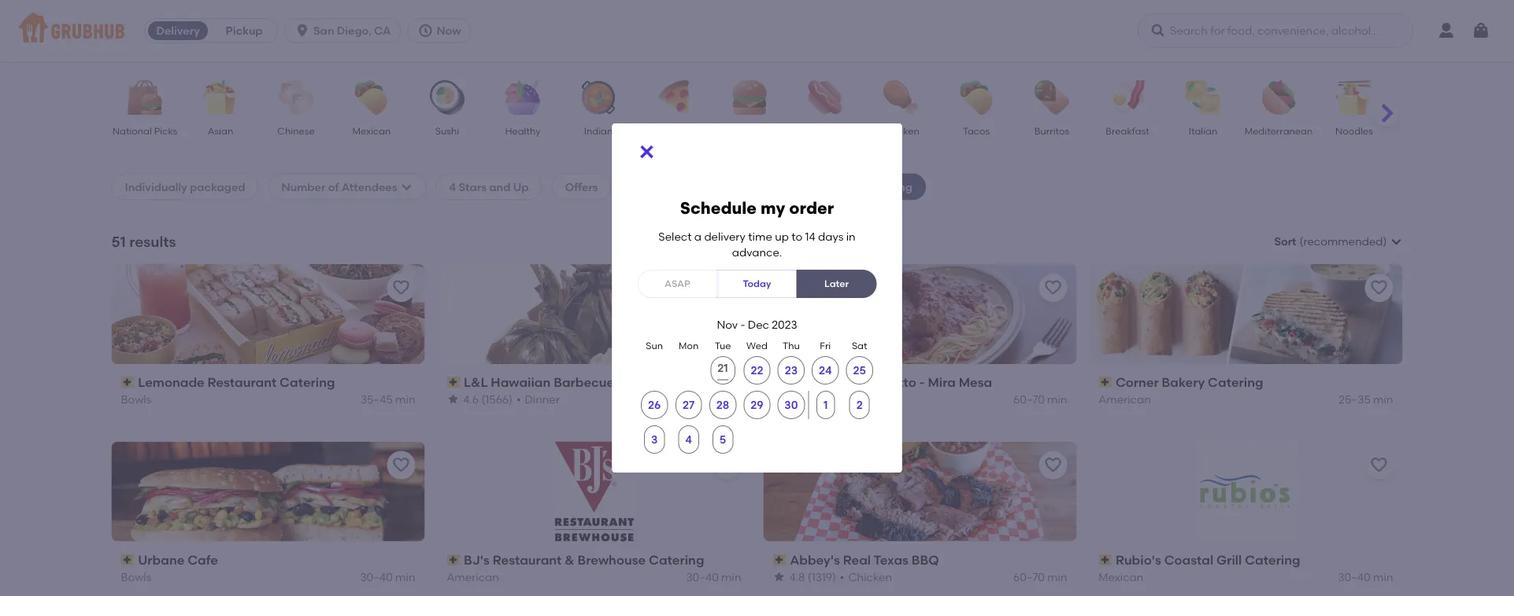 Task type: vqa. For each thing, say whether or not it's contained in the screenshot.
"a" within buy a gift card link
no



Task type: locate. For each thing, give the bounding box(es) containing it.
subscription pass image for lemonade restaurant catering
[[121, 377, 135, 388]]

l&l
[[464, 375, 488, 390]]

save this restaurant button for l&l hawaiian barbecue
[[713, 274, 741, 302]]

3 30–40 min from the left
[[1338, 571, 1393, 584]]

noodles
[[1335, 125, 1373, 137]]

national picks image
[[117, 80, 172, 115]]

min for bj's restaurant & brewhouse catering
[[721, 571, 741, 584]]

subscription pass image left corner
[[1099, 377, 1113, 388]]

now
[[437, 24, 461, 37]]

4.8 down abbey's
[[789, 571, 805, 584]]

sushi
[[435, 125, 459, 137]]

30
[[785, 399, 798, 412]]

real
[[843, 553, 871, 568]]

picks
[[154, 125, 177, 137]]

2 30–40 min from the left
[[686, 571, 741, 584]]

26
[[648, 399, 661, 412]]

0 horizontal spatial restaurant
[[208, 375, 277, 390]]

subscription pass image
[[121, 377, 135, 388], [773, 377, 787, 388], [121, 555, 135, 566], [773, 555, 787, 566], [1099, 555, 1113, 566]]

san diego, ca
[[313, 24, 391, 37]]

60–70 min for abbey's real texas bbq
[[1013, 571, 1067, 584]]

save this restaurant image
[[718, 279, 737, 297], [392, 456, 411, 475], [718, 456, 737, 475], [1044, 456, 1063, 475]]

mira
[[928, 375, 956, 390]]

in
[[846, 230, 856, 243]]

0 vertical spatial 4
[[449, 180, 456, 194]]

30–40 for rubio's coastal grill catering
[[1338, 571, 1371, 584]]

national
[[112, 125, 151, 137]]

healthy image
[[495, 80, 550, 115]]

1 vertical spatial american
[[1099, 393, 1151, 406]]

bowls for urbane cafe
[[121, 571, 151, 584]]

burritos image
[[1024, 80, 1079, 115]]

subscription pass image for filippi's pizza grotto - mira mesa
[[773, 377, 787, 388]]

svg image
[[295, 23, 310, 39], [418, 23, 433, 39], [1150, 23, 1166, 39]]

2 bowls from the top
[[121, 571, 151, 584]]

sat
[[852, 340, 867, 352]]

stars
[[459, 180, 487, 194]]

subscription pass image left l&l
[[447, 377, 461, 388]]

0 horizontal spatial svg image
[[400, 181, 413, 193]]

star icon image left 4.6
[[447, 393, 459, 406]]

pizza up • pizza
[[840, 375, 873, 390]]

4 left 5
[[685, 433, 692, 447]]

1 svg image from the left
[[295, 23, 310, 39]]

pizza for •
[[848, 393, 875, 406]]

offers
[[565, 180, 598, 194]]

60–70 for abbey's real texas bbq
[[1013, 571, 1045, 584]]

2 horizontal spatial 30–40 min
[[1338, 571, 1393, 584]]

mexican image
[[344, 80, 399, 115]]

restaurant inside lemonade restaurant catering link
[[208, 375, 277, 390]]

4.8
[[789, 393, 805, 406], [789, 571, 805, 584]]

min for rubio's coastal grill catering
[[1373, 571, 1393, 584]]

4.8 (1514)
[[789, 393, 836, 406]]

now button
[[407, 18, 478, 43]]

1 30–40 min from the left
[[360, 571, 415, 584]]

4.6
[[463, 393, 479, 406]]

2 horizontal spatial svg image
[[1150, 23, 1166, 39]]

1 30–40 from the left
[[360, 571, 393, 584]]

3
[[651, 433, 658, 447]]

subscription pass image inside l&l hawaiian barbecue link
[[447, 377, 461, 388]]

urbane cafe
[[138, 553, 218, 568]]

2 vertical spatial pizza
[[848, 393, 875, 406]]

chicken
[[882, 125, 919, 137], [848, 571, 892, 584]]

mesa
[[959, 375, 992, 390]]

mexican
[[352, 125, 391, 137], [1099, 571, 1144, 584]]

23 button
[[778, 357, 805, 385]]

restaurant right lemonade at the bottom left of page
[[208, 375, 277, 390]]

number
[[282, 180, 326, 194]]

svg image up breakfast 'image'
[[1150, 23, 1166, 39]]

subscription pass image left bj's
[[447, 555, 461, 566]]

1 horizontal spatial 4
[[685, 433, 692, 447]]

0 horizontal spatial 30–40 min
[[360, 571, 415, 584]]

mexican down rubio's
[[1099, 571, 1144, 584]]

rubio's
[[1116, 553, 1161, 568]]

1 vertical spatial 4.8
[[789, 571, 805, 584]]

cell
[[706, 357, 740, 385]]

select
[[659, 230, 692, 243]]

save this restaurant button for bj's restaurant & brewhouse catering
[[713, 452, 741, 480]]

1 horizontal spatial svg image
[[418, 23, 433, 39]]

star icon image for abbey's
[[773, 571, 785, 584]]

1 horizontal spatial mexican
[[1099, 571, 1144, 584]]

asian image
[[193, 80, 248, 115]]

save this restaurant image for rubio's coastal grill catering
[[1370, 456, 1389, 475]]

american down american image
[[802, 125, 847, 137]]

30–40 min for urbane cafe
[[360, 571, 415, 584]]

22 button
[[744, 357, 770, 385]]

1 vertical spatial chicken
[[848, 571, 892, 584]]

bowls down urbane
[[121, 571, 151, 584]]

subscription pass image inside corner bakery catering link
[[1099, 377, 1113, 388]]

restaurant left &
[[493, 553, 562, 568]]

1 vertical spatial svg image
[[637, 143, 656, 162]]

subscription pass image for bj's restaurant & brewhouse catering
[[447, 555, 461, 566]]

filippi's pizza grotto - mira mesa link
[[773, 374, 1067, 392]]

italian
[[1188, 125, 1217, 137]]

23
[[785, 364, 798, 377]]

thu
[[783, 340, 800, 352]]

diego,
[[337, 24, 371, 37]]

2023
[[772, 319, 797, 332]]

60–70 for l&l hawaiian barbecue
[[687, 393, 719, 406]]

subscription pass image inside abbey's real texas bbq link
[[773, 555, 787, 566]]

• for pizza
[[840, 393, 845, 406]]

subscription pass image left urbane
[[121, 555, 135, 566]]

barbecue
[[554, 375, 615, 390]]

save this restaurant image
[[392, 279, 411, 297], [1044, 279, 1063, 297], [1370, 279, 1389, 297], [1370, 456, 1389, 475]]

2 4.8 from the top
[[789, 571, 805, 584]]

subscription pass image left abbey's
[[773, 555, 787, 566]]

star icon image
[[447, 393, 459, 406], [773, 393, 785, 406], [773, 571, 785, 584]]

• for hawaiian
[[517, 393, 521, 406]]

restaurant inside bj's restaurant & brewhouse catering 'link'
[[493, 553, 562, 568]]

star icon image for l&l
[[447, 393, 459, 406]]

3 svg image from the left
[[1150, 23, 1166, 39]]

subscription pass image inside urbane cafe link
[[121, 555, 135, 566]]

30–40
[[360, 571, 393, 584], [686, 571, 719, 584], [1338, 571, 1371, 584]]

• down hawaiian
[[517, 393, 521, 406]]

1 bowls from the top
[[121, 393, 151, 406]]

2 horizontal spatial american
[[1099, 393, 1151, 406]]

1
[[824, 399, 828, 412]]

rubio's coastal grill catering logo image
[[1196, 442, 1296, 542]]

star icon image left 4.8 (1319) at the bottom of the page
[[773, 571, 785, 584]]

pizza down the pizza image
[[662, 125, 685, 137]]

- left mira
[[920, 375, 925, 390]]

restaurant
[[208, 375, 277, 390], [493, 553, 562, 568]]

1 horizontal spatial svg image
[[637, 143, 656, 162]]

chicken down chicken image
[[882, 125, 919, 137]]

2 30–40 from the left
[[686, 571, 719, 584]]

svg image for san diego, ca
[[295, 23, 310, 39]]

star icon image right 29
[[773, 393, 785, 406]]

noodles image
[[1326, 80, 1382, 115]]

subscription pass image inside bj's restaurant & brewhouse catering 'link'
[[447, 555, 461, 566]]

svg image left san at the left of page
[[295, 23, 310, 39]]

bowls
[[121, 393, 151, 406], [121, 571, 151, 584]]

4.8 for filippi's pizza grotto - mira mesa
[[789, 393, 805, 406]]

1 vertical spatial bowls
[[121, 571, 151, 584]]

2 horizontal spatial svg image
[[1472, 21, 1491, 40]]

60–70 min for l&l hawaiian barbecue
[[687, 393, 741, 406]]

4 inside button
[[685, 433, 692, 447]]

0 vertical spatial -
[[741, 319, 745, 332]]

0 vertical spatial pizza
[[662, 125, 685, 137]]

svg image
[[1472, 21, 1491, 40], [637, 143, 656, 162], [400, 181, 413, 193]]

mexican down mexican image
[[352, 125, 391, 137]]

bbq
[[912, 553, 939, 568]]

1 horizontal spatial 30–40 min
[[686, 571, 741, 584]]

0 vertical spatial restaurant
[[208, 375, 277, 390]]

subscription pass image
[[447, 377, 461, 388], [1099, 377, 1113, 388], [447, 555, 461, 566]]

bowls down lemonade at the bottom left of page
[[121, 393, 151, 406]]

san
[[313, 24, 334, 37]]

abbey's real texas bbq
[[790, 553, 939, 568]]

1 vertical spatial 4
[[685, 433, 692, 447]]

2 svg image from the left
[[418, 23, 433, 39]]

• right (1319)
[[840, 571, 844, 584]]

0 vertical spatial svg image
[[1472, 21, 1491, 40]]

24 button
[[812, 357, 839, 385]]

1 horizontal spatial 30–40
[[686, 571, 719, 584]]

min for urbane cafe
[[395, 571, 415, 584]]

indian image
[[570, 80, 626, 115]]

american down corner
[[1099, 393, 1151, 406]]

1 vertical spatial pizza
[[840, 375, 873, 390]]

0 horizontal spatial svg image
[[295, 23, 310, 39]]

up
[[775, 230, 789, 243]]

subscription pass image inside "rubio's coastal grill catering" "link"
[[1099, 555, 1113, 566]]

• dinner
[[517, 393, 560, 406]]

subscription pass image left lemonade at the bottom left of page
[[121, 377, 135, 388]]

subscription pass image inside filippi's pizza grotto - mira mesa link
[[773, 377, 787, 388]]

svg image inside now button
[[418, 23, 433, 39]]

min for corner bakery catering
[[1373, 393, 1393, 406]]

&
[[565, 553, 575, 568]]

1 horizontal spatial restaurant
[[493, 553, 562, 568]]

0 horizontal spatial 30–40
[[360, 571, 393, 584]]

corner bakery catering link
[[1099, 374, 1393, 392]]

schedule
[[680, 198, 757, 218]]

1 vertical spatial restaurant
[[493, 553, 562, 568]]

rubio's coastal grill catering link
[[1099, 552, 1393, 570]]

save this restaurant image for lemonade restaurant catering
[[392, 279, 411, 297]]

2 vertical spatial american
[[447, 571, 499, 584]]

0 horizontal spatial american
[[447, 571, 499, 584]]

asap button
[[637, 270, 718, 299]]

mon
[[679, 340, 699, 352]]

0 vertical spatial 4.8
[[789, 393, 805, 406]]

0 vertical spatial american
[[802, 125, 847, 137]]

1 horizontal spatial american
[[802, 125, 847, 137]]

subscription pass image inside lemonade restaurant catering link
[[121, 377, 135, 388]]

texas
[[874, 553, 909, 568]]

national picks
[[112, 125, 177, 137]]

0 horizontal spatial 4
[[449, 180, 456, 194]]

3 30–40 from the left
[[1338, 571, 1371, 584]]

individually packaged
[[125, 180, 245, 194]]

later
[[824, 278, 849, 290]]

pizza down 25 'button'
[[848, 393, 875, 406]]

hamburgers image
[[722, 80, 777, 115]]

bj's restaurant & brewhouse catering
[[464, 553, 705, 568]]

save this restaurant image for texas
[[1044, 456, 1063, 475]]

save this restaurant button for filippi's pizza grotto - mira mesa
[[1039, 274, 1067, 302]]

subscription pass image up 30
[[773, 377, 787, 388]]

29
[[751, 399, 764, 412]]

1 horizontal spatial -
[[920, 375, 925, 390]]

american for corner bakery catering
[[1099, 393, 1151, 406]]

tacos
[[963, 125, 989, 137]]

schedule my order
[[680, 198, 834, 218]]

american image
[[797, 80, 852, 115]]

save this restaurant button for lemonade restaurant catering
[[387, 274, 415, 302]]

svg image left now
[[418, 23, 433, 39]]

chinese image
[[268, 80, 323, 115]]

2 horizontal spatial 30–40
[[1338, 571, 1371, 584]]

min for lemonade restaurant catering
[[395, 393, 415, 406]]

subscription pass image for l&l hawaiian barbecue
[[447, 377, 461, 388]]

0 vertical spatial mexican
[[352, 125, 391, 137]]

chinese
[[277, 125, 314, 137]]

tacos image
[[948, 80, 1004, 115]]

coastal
[[1165, 553, 1214, 568]]

4.8 down filippi's at the right of the page
[[789, 393, 805, 406]]

packaged
[[190, 180, 245, 194]]

svg image inside san diego, ca button
[[295, 23, 310, 39]]

save this restaurant button
[[387, 274, 415, 302], [713, 274, 741, 302], [1039, 274, 1067, 302], [1365, 274, 1393, 302], [387, 452, 415, 480], [713, 452, 741, 480], [1039, 452, 1067, 480], [1365, 452, 1393, 480]]

(1566)
[[482, 393, 513, 406]]

american down bj's
[[447, 571, 499, 584]]

- right nov
[[741, 319, 745, 332]]

1 4.8 from the top
[[789, 393, 805, 406]]

pizza for filippi's
[[840, 375, 873, 390]]

corner
[[1116, 375, 1159, 390]]

0 vertical spatial bowls
[[121, 393, 151, 406]]

4 left stars
[[449, 180, 456, 194]]

asap
[[665, 278, 691, 290]]

• right 1
[[840, 393, 845, 406]]

delivery
[[704, 230, 746, 243]]

subscription pass image for abbey's real texas bbq
[[773, 555, 787, 566]]

min
[[395, 393, 415, 406], [721, 393, 741, 406], [1047, 393, 1067, 406], [1373, 393, 1393, 406], [395, 571, 415, 584], [721, 571, 741, 584], [1047, 571, 1067, 584], [1373, 571, 1393, 584]]

• pizza
[[840, 393, 875, 406]]

save this restaurant button for urbane cafe
[[387, 452, 415, 480]]

hawaiian
[[491, 375, 551, 390]]

1 vertical spatial mexican
[[1099, 571, 1144, 584]]

subscription pass image left rubio's
[[1099, 555, 1113, 566]]

4 for 4 stars and up
[[449, 180, 456, 194]]

select a delivery time up to 14 days in advance.
[[659, 230, 856, 259]]

filippi's
[[790, 375, 837, 390]]

51 results
[[111, 233, 176, 250]]

chicken down "abbey's real texas bbq"
[[848, 571, 892, 584]]

25
[[853, 364, 866, 377]]



Task type: describe. For each thing, give the bounding box(es) containing it.
results
[[129, 233, 176, 250]]

4 button
[[678, 426, 699, 454]]

today button
[[717, 270, 797, 299]]

save this restaurant image for barbecue
[[718, 279, 737, 297]]

restaurant for lemonade
[[208, 375, 277, 390]]

bj's
[[464, 553, 490, 568]]

bakery
[[1162, 375, 1205, 390]]

save this restaurant button for abbey's real texas bbq
[[1039, 452, 1067, 480]]

1 vertical spatial -
[[920, 375, 925, 390]]

rubio's coastal grill catering
[[1116, 553, 1301, 568]]

up
[[513, 180, 529, 194]]

svg image for now
[[418, 23, 433, 39]]

wed
[[747, 340, 768, 352]]

pickup
[[226, 24, 263, 37]]

pizza image
[[646, 80, 701, 115]]

save this restaurant image for &
[[718, 456, 737, 475]]

30–40 for bj's restaurant & brewhouse catering
[[686, 571, 719, 584]]

svg image inside main navigation navigation
[[1472, 21, 1491, 40]]

healthy
[[505, 125, 540, 137]]

(1319)
[[808, 571, 836, 584]]

catering inside "link"
[[1245, 553, 1301, 568]]

indian
[[584, 125, 612, 137]]

0 vertical spatial chicken
[[882, 125, 919, 137]]

time
[[748, 230, 772, 243]]

dec
[[748, 319, 769, 332]]

corner bakery catering
[[1116, 375, 1264, 390]]

my
[[761, 198, 785, 218]]

today
[[743, 278, 771, 290]]

60–70 for filippi's pizza grotto - mira mesa
[[1013, 393, 1045, 406]]

mediterranean
[[1244, 125, 1312, 137]]

to
[[792, 230, 803, 243]]

• for real
[[840, 571, 844, 584]]

a
[[694, 230, 702, 243]]

30–40 min for rubio's coastal grill catering
[[1338, 571, 1393, 584]]

2 vertical spatial svg image
[[400, 181, 413, 193]]

35–45
[[361, 393, 393, 406]]

25–35 min
[[1339, 393, 1393, 406]]

lemonade
[[138, 375, 205, 390]]

mediterranean image
[[1251, 80, 1306, 115]]

later button
[[796, 270, 877, 299]]

chicken image
[[873, 80, 928, 115]]

attendees
[[342, 180, 397, 194]]

sushi image
[[419, 80, 474, 115]]

4.8 (1319)
[[789, 571, 836, 584]]

5
[[720, 433, 726, 447]]

30–40 min for bj's restaurant & brewhouse catering
[[686, 571, 741, 584]]

29 button
[[744, 391, 771, 420]]

main navigation navigation
[[0, 0, 1514, 61]]

order
[[789, 198, 834, 218]]

save this restaurant button for corner bakery catering
[[1365, 274, 1393, 302]]

27
[[683, 399, 695, 412]]

tue
[[715, 340, 731, 352]]

delivery
[[156, 24, 200, 37]]

35–45 min
[[361, 393, 415, 406]]

1 button
[[817, 391, 835, 420]]

60–70 min for filippi's pizza grotto - mira mesa
[[1013, 393, 1067, 406]]

save this restaurant button for rubio's coastal grill catering
[[1365, 452, 1393, 480]]

restaurant for bj's
[[493, 553, 562, 568]]

subscription pass image for corner bakery catering
[[1099, 377, 1113, 388]]

28 button
[[709, 391, 737, 420]]

subscription pass image for rubio's coastal grill catering
[[1099, 555, 1113, 566]]

of
[[328, 180, 339, 194]]

22
[[751, 364, 763, 377]]

filippi's pizza grotto - mira mesa
[[790, 375, 992, 390]]

26 button
[[641, 391, 668, 420]]

and
[[489, 180, 511, 194]]

hamburgers
[[720, 125, 778, 137]]

delivery button
[[145, 18, 211, 43]]

4 stars and up
[[449, 180, 529, 194]]

advance.
[[732, 246, 782, 259]]

24
[[819, 364, 832, 377]]

nov
[[717, 319, 738, 332]]

25–35
[[1339, 393, 1371, 406]]

lemonade restaurant catering
[[138, 375, 335, 390]]

2
[[857, 399, 863, 412]]

30 button
[[777, 391, 805, 420]]

save this restaurant image for filippi's pizza grotto - mira mesa
[[1044, 279, 1063, 297]]

star icon image for filippi's
[[773, 393, 785, 406]]

0 horizontal spatial mexican
[[352, 125, 391, 137]]

save this restaurant image for corner bakery catering
[[1370, 279, 1389, 297]]

51
[[111, 233, 126, 250]]

bj's restaurant & brewhouse catering link
[[447, 552, 741, 570]]

5 button
[[713, 426, 733, 454]]

number of attendees
[[282, 180, 397, 194]]

san diego, ca button
[[284, 18, 407, 43]]

subscription pass image for urbane cafe
[[121, 555, 135, 566]]

0 horizontal spatial -
[[741, 319, 745, 332]]

27 button
[[676, 391, 702, 420]]

breakfast image
[[1100, 80, 1155, 115]]

urbane cafe link
[[121, 552, 415, 570]]

l&l hawaiian barbecue
[[464, 375, 615, 390]]

individually
[[125, 180, 187, 194]]

days
[[818, 230, 844, 243]]

brewhouse
[[578, 553, 646, 568]]

catering inside 'link'
[[649, 553, 705, 568]]

(1514)
[[808, 393, 836, 406]]

pickup button
[[211, 18, 277, 43]]

4.8 for abbey's real texas bbq
[[789, 571, 805, 584]]

fri
[[820, 340, 831, 352]]

abbey's real texas bbq link
[[773, 552, 1067, 570]]

25 button
[[846, 357, 873, 385]]

italian image
[[1175, 80, 1230, 115]]

4 for 4
[[685, 433, 692, 447]]

min for abbey's real texas bbq
[[1047, 571, 1067, 584]]

grill
[[1217, 553, 1242, 568]]

bj's restaurant & brewhouse catering logo image
[[555, 442, 634, 542]]

min for filippi's pizza grotto - mira mesa
[[1047, 393, 1067, 406]]

3 button
[[644, 426, 665, 454]]

bowls for lemonade restaurant catering
[[121, 393, 151, 406]]

min for l&l hawaiian barbecue
[[721, 393, 741, 406]]

4.6 (1566)
[[463, 393, 513, 406]]

asian
[[207, 125, 233, 137]]

breakfast
[[1105, 125, 1149, 137]]

30–40 for urbane cafe
[[360, 571, 393, 584]]

american for bj's restaurant & brewhouse catering
[[447, 571, 499, 584]]



